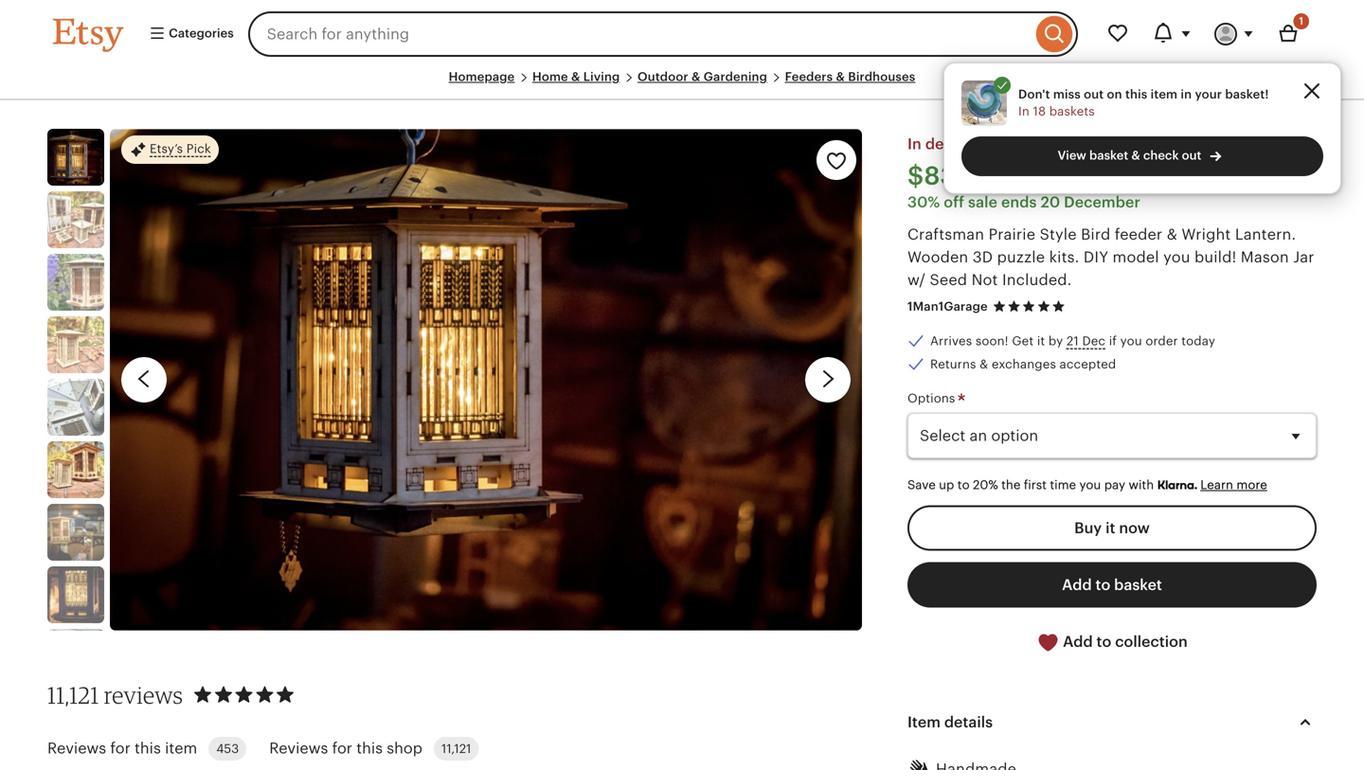 Task type: vqa. For each thing, say whether or not it's contained in the screenshot.
on
yes



Task type: locate. For each thing, give the bounding box(es) containing it.
0 horizontal spatial for
[[110, 740, 131, 757]]

0 vertical spatial in
[[1019, 104, 1030, 119]]

you left pay
[[1080, 478, 1101, 492]]

reviews
[[104, 681, 183, 709]]

0 horizontal spatial in
[[908, 136, 922, 153]]

11,121 inside tab list
[[442, 742, 471, 756]]

0 vertical spatial to
[[958, 478, 970, 492]]

$83.30+
[[908, 162, 1012, 190]]

& right feeders
[[836, 70, 845, 84]]

this inside don't miss out on this item in your basket! in 18 baskets
[[1126, 87, 1148, 101]]

0 horizontal spatial the
[[1002, 478, 1021, 492]]

& inside craftsman prairie style bird feeder & wright lantern. wooden 3d puzzle kits. diy model you build! mason jar w/ seed not included.
[[1167, 226, 1178, 243]]

1 horizontal spatial in
[[1181, 87, 1192, 101]]

item inside don't miss out on this item in your basket! in 18 baskets
[[1151, 87, 1178, 101]]

tab list containing reviews for this item
[[47, 726, 815, 770]]

item
[[1151, 87, 1178, 101], [165, 740, 197, 757]]

in demand. 4 people bought this in the last 24 hours.
[[908, 136, 1294, 153]]

2 reviews from the left
[[269, 740, 328, 757]]

wooden
[[908, 249, 969, 266]]

homepage
[[449, 70, 515, 84]]

it left the by
[[1038, 334, 1046, 348]]

it right buy
[[1106, 520, 1116, 537]]

11,121
[[47, 681, 99, 709], [442, 742, 471, 756]]

bird
[[1081, 226, 1111, 243]]

puzzle
[[998, 249, 1045, 266]]

to left 'collection'
[[1097, 633, 1112, 650]]

in down don't miss out on this item in your basket! in 18 baskets
[[1150, 136, 1164, 153]]

$83.30+ $119.00+
[[908, 162, 1070, 190]]

to inside save up to 20% the first time you pay with klarna. learn more
[[958, 478, 970, 492]]

basket!
[[1226, 87, 1269, 101]]

0 horizontal spatial reviews
[[47, 740, 106, 757]]

collection
[[1116, 633, 1188, 650]]

add to collection
[[1060, 633, 1188, 650]]

1 horizontal spatial for
[[332, 740, 353, 757]]

30%
[[908, 194, 940, 211]]

0 vertical spatial add
[[1062, 577, 1092, 594]]

ends
[[1002, 194, 1037, 211]]

in left your
[[1181, 87, 1192, 101]]

etsy's pick
[[150, 142, 211, 156]]

1 vertical spatial item
[[165, 740, 197, 757]]

this down don't miss out on this item in your basket! in 18 baskets
[[1120, 136, 1147, 153]]

the left first
[[1002, 478, 1021, 492]]

1 horizontal spatial it
[[1106, 520, 1116, 537]]

&
[[571, 70, 580, 84], [692, 70, 701, 84], [836, 70, 845, 84], [1132, 148, 1141, 163], [1167, 226, 1178, 243], [980, 357, 989, 371]]

& for gardening
[[692, 70, 701, 84]]

you inside save up to 20% the first time you pay with klarna. learn more
[[1080, 478, 1101, 492]]

1 horizontal spatial item
[[1151, 87, 1178, 101]]

to inside add to basket button
[[1096, 577, 1111, 594]]

& right returns
[[980, 357, 989, 371]]

1 vertical spatial 11,121
[[442, 742, 471, 756]]

1 vertical spatial it
[[1106, 520, 1116, 537]]

craftsman prairie style bird feeder & wright lantern. wooden 3d puzzle kits. diy model you build! mason jar w/ seed not included.
[[908, 226, 1315, 288]]

1 vertical spatial basket
[[1115, 577, 1163, 594]]

in left demand.
[[908, 136, 922, 153]]

reviews right 453
[[269, 740, 328, 757]]

view basket & check out link
[[962, 137, 1324, 176]]

categories
[[166, 26, 234, 40]]

basket down now
[[1115, 577, 1163, 594]]

0 horizontal spatial out
[[1084, 87, 1104, 101]]

for for shop
[[332, 740, 353, 757]]

add
[[1062, 577, 1092, 594], [1063, 633, 1093, 650]]

0 horizontal spatial item
[[165, 740, 197, 757]]

you down wright
[[1164, 249, 1191, 266]]

2 vertical spatial you
[[1080, 478, 1101, 492]]

0 vertical spatial out
[[1084, 87, 1104, 101]]

buy it now
[[1075, 520, 1150, 537]]

learn more button
[[1201, 478, 1268, 492]]

out right check
[[1182, 148, 1202, 163]]

0 horizontal spatial you
[[1080, 478, 1101, 492]]

add for add to basket
[[1062, 577, 1092, 594]]

home & living
[[533, 70, 620, 84]]

out left on
[[1084, 87, 1104, 101]]

returns
[[931, 357, 977, 371]]

tab list
[[47, 726, 815, 770]]

add inside add to basket button
[[1062, 577, 1092, 594]]

you for 21 dec
[[1121, 334, 1143, 348]]

menu bar
[[53, 68, 1312, 101]]

item left your
[[1151, 87, 1178, 101]]

2 for from the left
[[332, 740, 353, 757]]

this down reviews
[[135, 740, 161, 757]]

453
[[216, 742, 239, 756]]

1 horizontal spatial reviews
[[269, 740, 328, 757]]

it inside button
[[1106, 520, 1116, 537]]

first
[[1024, 478, 1047, 492]]

1 horizontal spatial the
[[1168, 136, 1192, 153]]

birdhouses
[[848, 70, 916, 84]]

diy
[[1084, 249, 1109, 266]]

the left last
[[1168, 136, 1192, 153]]

0 vertical spatial 11,121
[[47, 681, 99, 709]]

item details button
[[891, 700, 1334, 746]]

for down 11,121 reviews on the bottom left of the page
[[110, 740, 131, 757]]

1 vertical spatial in
[[908, 136, 922, 153]]

add for add to collection
[[1063, 633, 1093, 650]]

reviews down 11,121 reviews on the bottom left of the page
[[47, 740, 106, 757]]

11,121 right shop at bottom left
[[442, 742, 471, 756]]

18
[[1033, 104, 1046, 119]]

1 vertical spatial you
[[1121, 334, 1143, 348]]

accepted
[[1060, 357, 1117, 371]]

craftsman prairie style bird feeder & wright lantern. wooden image 7 image
[[47, 504, 104, 561]]

you
[[1164, 249, 1191, 266], [1121, 334, 1143, 348], [1080, 478, 1101, 492]]

homepage link
[[449, 70, 515, 84]]

& right outdoor
[[692, 70, 701, 84]]

included.
[[1003, 271, 1072, 288]]

none search field inside categories banner
[[248, 11, 1078, 57]]

to inside add to collection button
[[1097, 633, 1112, 650]]

gardening
[[704, 70, 768, 84]]

0 horizontal spatial 11,121
[[47, 681, 99, 709]]

& right the "home"
[[571, 70, 580, 84]]

11,121 left reviews
[[47, 681, 99, 709]]

craftsman prairie style bird feeder & wright lantern. wooden image 5 image
[[47, 379, 104, 436]]

for left shop at bottom left
[[332, 740, 353, 757]]

1 vertical spatial add
[[1063, 633, 1093, 650]]

craftsman prairie style bird feeder & wright lantern. wooden image 8 image
[[47, 567, 104, 624]]

baskets
[[1050, 104, 1095, 119]]

1man1garage
[[908, 299, 988, 313]]

basket right view
[[1090, 148, 1129, 163]]

None search field
[[248, 11, 1078, 57]]

4
[[994, 136, 1004, 153]]

1 reviews from the left
[[47, 740, 106, 757]]

add inside add to collection button
[[1063, 633, 1093, 650]]

to down buy it now
[[1096, 577, 1111, 594]]

0 vertical spatial it
[[1038, 334, 1046, 348]]

1 vertical spatial out
[[1182, 148, 1202, 163]]

item
[[908, 714, 941, 731]]

this left shop at bottom left
[[357, 740, 383, 757]]

to for add to basket
[[1096, 577, 1111, 594]]

1 vertical spatial to
[[1096, 577, 1111, 594]]

1 vertical spatial in
[[1150, 136, 1164, 153]]

build!
[[1195, 249, 1237, 266]]

today
[[1182, 334, 1216, 348]]

feeders
[[785, 70, 833, 84]]

outdoor
[[638, 70, 689, 84]]

1 horizontal spatial out
[[1182, 148, 1202, 163]]

you right "if"
[[1121, 334, 1143, 348]]

outdoor & gardening link
[[638, 70, 768, 84]]

1 for from the left
[[110, 740, 131, 757]]

0 vertical spatial the
[[1168, 136, 1192, 153]]

3d
[[973, 249, 993, 266]]

this
[[1126, 87, 1148, 101], [1120, 136, 1147, 153], [135, 740, 161, 757], [357, 740, 383, 757]]

add down add to basket button
[[1063, 633, 1093, 650]]

in for your
[[1181, 87, 1192, 101]]

1 horizontal spatial 11,121
[[442, 742, 471, 756]]

categories button
[[135, 17, 242, 51]]

1 horizontal spatial in
[[1019, 104, 1030, 119]]

in
[[1181, 87, 1192, 101], [1150, 136, 1164, 153]]

check
[[1144, 148, 1179, 163]]

this right on
[[1126, 87, 1148, 101]]

save up to 20% the first time you pay with klarna. learn more
[[908, 478, 1268, 493]]

2 vertical spatial to
[[1097, 633, 1112, 650]]

1 horizontal spatial you
[[1121, 334, 1143, 348]]

2 horizontal spatial you
[[1164, 249, 1191, 266]]

categories banner
[[19, 0, 1346, 68]]

sale
[[969, 194, 998, 211]]

to
[[958, 478, 970, 492], [1096, 577, 1111, 594], [1097, 633, 1112, 650]]

0 horizontal spatial in
[[1150, 136, 1164, 153]]

0 vertical spatial item
[[1151, 87, 1178, 101]]

demand.
[[926, 136, 991, 153]]

add down buy
[[1062, 577, 1092, 594]]

craftsman prairie style bird feeder & wright lantern. wooden image 1 image
[[110, 129, 862, 631], [49, 131, 102, 184]]

item left 453
[[165, 740, 197, 757]]

& right feeder
[[1167, 226, 1178, 243]]

in for the
[[1150, 136, 1164, 153]]

arrives soon! get it by 21 dec if you order today
[[931, 334, 1216, 348]]

1 vertical spatial the
[[1002, 478, 1021, 492]]

to right up
[[958, 478, 970, 492]]

if
[[1109, 334, 1117, 348]]

0 horizontal spatial it
[[1038, 334, 1046, 348]]

in left 18
[[1019, 104, 1030, 119]]

24
[[1225, 136, 1244, 153]]

in inside don't miss out on this item in your basket! in 18 baskets
[[1181, 87, 1192, 101]]

people
[[1008, 136, 1059, 153]]

save
[[908, 478, 936, 492]]

0 vertical spatial in
[[1181, 87, 1192, 101]]

prairie
[[989, 226, 1036, 243]]

0 vertical spatial you
[[1164, 249, 1191, 266]]



Task type: describe. For each thing, give the bounding box(es) containing it.
craftsman prairie style bird feeder & wright lantern. wooden image 6 image
[[47, 442, 104, 499]]

reviews for this shop
[[269, 740, 423, 757]]

order
[[1146, 334, 1179, 348]]

mason
[[1241, 249, 1290, 266]]

item inside tab list
[[165, 740, 197, 757]]

not
[[972, 271, 998, 288]]

1 horizontal spatial craftsman prairie style bird feeder & wright lantern. wooden image 1 image
[[110, 129, 862, 631]]

pick
[[186, 142, 211, 156]]

details
[[945, 714, 993, 731]]

kits.
[[1050, 249, 1080, 266]]

1 link
[[1266, 11, 1312, 57]]

basket inside button
[[1115, 577, 1163, 594]]

21
[[1067, 334, 1079, 348]]

the inside save up to 20% the first time you pay with klarna. learn more
[[1002, 478, 1021, 492]]

bought
[[1063, 136, 1116, 153]]

Search for anything text field
[[248, 11, 1032, 57]]

now
[[1120, 520, 1150, 537]]

hours.
[[1248, 136, 1294, 153]]

craftsman prairie style bird feeder & wright lantern. wooden image 3 image
[[47, 254, 104, 311]]

living
[[584, 70, 620, 84]]

add to basket button
[[908, 562, 1317, 608]]

by
[[1049, 334, 1064, 348]]

up
[[939, 478, 955, 492]]

learn
[[1201, 478, 1234, 492]]

20
[[1041, 194, 1061, 211]]

december
[[1064, 194, 1141, 211]]

pay
[[1105, 478, 1126, 492]]

& for exchanges
[[980, 357, 989, 371]]

$119.00+
[[1017, 169, 1070, 183]]

menu bar containing homepage
[[53, 68, 1312, 101]]

buy it now button
[[908, 505, 1317, 551]]

out inside don't miss out on this item in your basket! in 18 baskets
[[1084, 87, 1104, 101]]

item details
[[908, 714, 993, 731]]

reviews for reviews for this shop
[[269, 740, 328, 757]]

view
[[1058, 148, 1087, 163]]

20%
[[973, 478, 999, 492]]

etsy's pick button
[[121, 135, 219, 165]]

options
[[908, 391, 959, 406]]

feeders & birdhouses link
[[785, 70, 916, 84]]

lantern.
[[1236, 226, 1297, 243]]

& for living
[[571, 70, 580, 84]]

buy
[[1075, 520, 1102, 537]]

soon! get
[[976, 334, 1034, 348]]

arrives
[[931, 334, 973, 348]]

& for birdhouses
[[836, 70, 845, 84]]

you for klarna.
[[1080, 478, 1101, 492]]

view basket & check out
[[1058, 148, 1202, 163]]

0 horizontal spatial craftsman prairie style bird feeder & wright lantern. wooden image 1 image
[[49, 131, 102, 184]]

in inside don't miss out on this item in your basket! in 18 baskets
[[1019, 104, 1030, 119]]

dec
[[1083, 334, 1106, 348]]

0 vertical spatial basket
[[1090, 148, 1129, 163]]

for for item
[[110, 740, 131, 757]]

jar
[[1294, 249, 1315, 266]]

craftsman prairie style bird feeder & wright lantern. wooden feeder - boxed set image
[[47, 192, 104, 248]]

add to basket
[[1062, 577, 1163, 594]]

with
[[1129, 478, 1154, 492]]

last
[[1196, 136, 1222, 153]]

your
[[1195, 87, 1223, 101]]

returns & exchanges accepted
[[931, 357, 1117, 371]]

home & living link
[[533, 70, 620, 84]]

11,121 for 11,121 reviews
[[47, 681, 99, 709]]

wright
[[1182, 226, 1231, 243]]

add to collection button
[[908, 619, 1317, 666]]

30% off sale ends 20 december
[[908, 194, 1141, 211]]

craftsman prairie style bird feeder & wright lantern. wooden lantern - mini image
[[47, 317, 104, 374]]

11,121 for 11,121
[[442, 742, 471, 756]]

don't
[[1019, 87, 1051, 101]]

off
[[944, 194, 965, 211]]

klarna.
[[1158, 478, 1198, 493]]

more
[[1237, 478, 1268, 492]]

11,121 reviews
[[47, 681, 183, 709]]

feeders & birdhouses
[[785, 70, 916, 84]]

w/
[[908, 271, 926, 288]]

exchanges
[[992, 357, 1057, 371]]

to for add to collection
[[1097, 633, 1112, 650]]

model
[[1113, 249, 1160, 266]]

& left check
[[1132, 148, 1141, 163]]

etsy's
[[150, 142, 183, 156]]

1
[[1300, 15, 1304, 27]]

feeder
[[1115, 226, 1163, 243]]

don't miss out on this item in your basket! in 18 baskets
[[1019, 87, 1269, 119]]

time
[[1050, 478, 1077, 492]]

reviews for reviews for this item
[[47, 740, 106, 757]]

miss
[[1054, 87, 1081, 101]]

shop
[[387, 740, 423, 757]]

style
[[1040, 226, 1077, 243]]

on
[[1107, 87, 1123, 101]]

reviews for this item
[[47, 740, 197, 757]]

you inside craftsman prairie style bird feeder & wright lantern. wooden 3d puzzle kits. diy model you build! mason jar w/ seed not included.
[[1164, 249, 1191, 266]]

1man1garage link
[[908, 299, 988, 313]]

outdoor & gardening
[[638, 70, 768, 84]]



